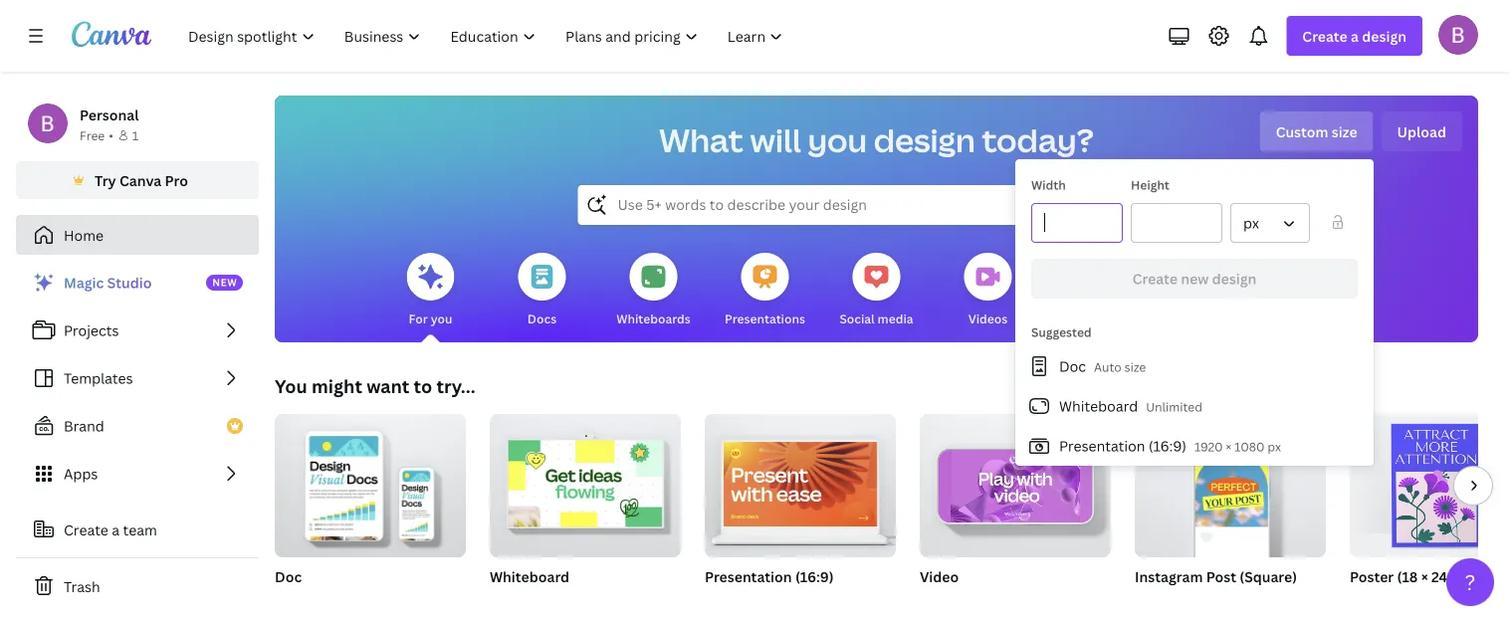 Task type: vqa. For each thing, say whether or not it's contained in the screenshot.
presentation (16:9) group
yes



Task type: describe. For each thing, give the bounding box(es) containing it.
presentation for presentation (16:9)
[[705, 567, 792, 586]]

home link
[[16, 215, 259, 255]]

try canva pro button
[[16, 161, 259, 199]]

custom size button
[[1260, 112, 1374, 151]]

in
[[1452, 567, 1464, 586]]

magic
[[64, 273, 104, 292]]

you
[[275, 374, 308, 398]]

create new design button
[[1032, 259, 1358, 299]]

× inside instagram post (square) 1080 × 1080 px
[[1168, 593, 1174, 609]]

size inside dropdown button
[[1332, 122, 1358, 141]]

try...
[[437, 374, 476, 398]]

1 vertical spatial design
[[874, 119, 976, 162]]

doc auto size
[[1060, 357, 1147, 376]]

whiteboards
[[617, 310, 691, 327]]

0 vertical spatial whiteboard unlimited
[[1060, 397, 1203, 416]]

list containing doc
[[1016, 347, 1374, 466]]

instagram post (square) group
[[1135, 414, 1327, 611]]

doc group
[[275, 406, 466, 611]]

(18
[[1398, 567, 1418, 586]]

Units: px button
[[1231, 203, 1311, 243]]

upload
[[1398, 122, 1447, 141]]

might
[[312, 374, 362, 398]]

video
[[920, 567, 959, 586]]

brand link
[[16, 406, 259, 446]]

want
[[367, 374, 410, 398]]

whiteboard unlimited inside whiteboard group
[[490, 567, 570, 609]]

presentation for presentation (16:9) 1920 × 1080 px
[[1060, 437, 1146, 456]]

templates
[[64, 369, 133, 388]]

whiteboards button
[[617, 239, 691, 343]]

templates link
[[16, 359, 259, 398]]

apps link
[[16, 454, 259, 494]]

create for create a team
[[64, 520, 108, 539]]

portrai
[[1468, 567, 1511, 586]]

team
[[123, 520, 157, 539]]

today?
[[982, 119, 1094, 162]]

pro
[[165, 171, 188, 190]]

custom
[[1276, 122, 1329, 141]]

(16:9) for presentation (16:9)
[[796, 567, 834, 586]]

social
[[840, 310, 875, 327]]

print
[[1058, 310, 1086, 327]]

24
[[1432, 567, 1448, 586]]

size inside 'doc auto size'
[[1125, 359, 1147, 375]]

what will you design today?
[[659, 119, 1094, 162]]

social media
[[840, 310, 914, 327]]

social media button
[[840, 239, 914, 343]]

top level navigation element
[[175, 16, 800, 56]]

personal
[[80, 105, 139, 124]]

unlimited inside 'list'
[[1147, 399, 1203, 415]]

upload button
[[1382, 112, 1463, 151]]

design for create new design
[[1213, 269, 1257, 288]]

whiteboard inside group
[[490, 567, 570, 586]]

for you
[[409, 310, 453, 327]]

studio
[[107, 273, 152, 292]]

(16:9) for presentation (16:9) 1920 × 1080 px
[[1149, 437, 1187, 456]]

1080 inside 'presentation (16:9) 1920 × 1080 px'
[[1235, 439, 1265, 455]]

docs
[[528, 310, 557, 327]]

design for create a design
[[1363, 26, 1407, 45]]

custom size
[[1276, 122, 1358, 141]]

home
[[64, 226, 104, 244]]

projects
[[64, 321, 119, 340]]

a for team
[[112, 520, 120, 539]]

you might want to try...
[[275, 374, 476, 398]]

free •
[[80, 127, 113, 143]]

media
[[878, 310, 914, 327]]

instagram
[[1135, 567, 1203, 586]]

you inside "for you" button
[[431, 310, 453, 327]]

× inside group
[[1422, 567, 1429, 586]]

create a team
[[64, 520, 157, 539]]

apps
[[64, 465, 98, 484]]

try canva pro
[[95, 171, 188, 190]]

presentation (16:9) 1920 × 1080 px
[[1060, 437, 1282, 456]]

height
[[1131, 177, 1170, 193]]

presentations button
[[725, 239, 806, 343]]

presentations
[[725, 310, 806, 327]]

brand
[[64, 417, 104, 436]]

px inside px button
[[1244, 214, 1260, 233]]

0 horizontal spatial 1080
[[1135, 593, 1165, 609]]

a for design
[[1351, 26, 1359, 45]]

1920
[[1195, 439, 1224, 455]]

(square)
[[1240, 567, 1298, 586]]

unlimited inside whiteboard group
[[490, 593, 546, 609]]

auto
[[1095, 359, 1122, 375]]

group for doc
[[275, 406, 466, 558]]



Task type: locate. For each thing, give the bounding box(es) containing it.
0 vertical spatial ×
[[1226, 439, 1232, 455]]

create inside dropdown button
[[1303, 26, 1348, 45]]

0 horizontal spatial (16:9)
[[796, 567, 834, 586]]

print products button
[[1058, 239, 1142, 343]]

docs button
[[518, 239, 566, 343]]

create for create new design
[[1133, 269, 1178, 288]]

Search search field
[[618, 186, 1136, 224]]

0 vertical spatial whiteboard
[[1060, 397, 1139, 416]]

0 horizontal spatial whiteboard unlimited
[[490, 567, 570, 609]]

group for whiteboard
[[490, 406, 681, 558]]

None search field
[[578, 185, 1176, 225]]

to
[[414, 374, 432, 398]]

suggested
[[1032, 324, 1092, 341]]

design up search search box
[[874, 119, 976, 162]]

(16:9)
[[1149, 437, 1187, 456], [796, 567, 834, 586]]

group
[[275, 406, 466, 558], [490, 406, 681, 558], [705, 406, 896, 558], [920, 414, 1111, 558], [1135, 414, 1327, 558], [1350, 414, 1511, 558]]

instagram post (square) 1080 × 1080 px
[[1135, 567, 1298, 609]]

1080
[[1235, 439, 1265, 455], [1135, 593, 1165, 609], [1177, 593, 1207, 609]]

projects link
[[16, 311, 259, 351]]

you right "for"
[[431, 310, 453, 327]]

px right the 1920 at the bottom right
[[1268, 439, 1282, 455]]

1 vertical spatial you
[[431, 310, 453, 327]]

design left bob builder icon
[[1363, 26, 1407, 45]]

list containing magic studio
[[16, 263, 259, 494]]

1 vertical spatial whiteboard unlimited
[[490, 567, 570, 609]]

bob builder image
[[1439, 15, 1479, 55]]

will
[[750, 119, 802, 162]]

size right custom
[[1332, 122, 1358, 141]]

videos button
[[965, 239, 1012, 343]]

design inside dropdown button
[[1363, 26, 1407, 45]]

1 vertical spatial ×
[[1422, 567, 1429, 586]]

size right auto
[[1125, 359, 1147, 375]]

2 vertical spatial ×
[[1168, 593, 1174, 609]]

1 horizontal spatial list
[[1016, 347, 1374, 466]]

create inside button
[[64, 520, 108, 539]]

× left 24
[[1422, 567, 1429, 586]]

canva
[[119, 171, 162, 190]]

create
[[1303, 26, 1348, 45], [1133, 269, 1178, 288], [64, 520, 108, 539]]

1 horizontal spatial whiteboard
[[1060, 397, 1139, 416]]

whiteboard group
[[490, 406, 681, 611]]

0 horizontal spatial design
[[874, 119, 976, 162]]

1 horizontal spatial design
[[1213, 269, 1257, 288]]

products
[[1089, 310, 1142, 327]]

design right new
[[1213, 269, 1257, 288]]

presentation inside group
[[705, 567, 792, 586]]

unlimited
[[1147, 399, 1203, 415], [490, 593, 546, 609]]

video group
[[920, 414, 1111, 611]]

2 vertical spatial design
[[1213, 269, 1257, 288]]

you
[[808, 119, 868, 162], [431, 310, 453, 327]]

1 vertical spatial px
[[1268, 439, 1282, 455]]

1 horizontal spatial whiteboard unlimited
[[1060, 397, 1203, 416]]

1 vertical spatial a
[[112, 520, 120, 539]]

px inside 'presentation (16:9) 1920 × 1080 px'
[[1268, 439, 1282, 455]]

1 horizontal spatial ×
[[1226, 439, 1232, 455]]

create left team
[[64, 520, 108, 539]]

group for presentation (16:9)
[[705, 406, 896, 558]]

(16:9) inside group
[[796, 567, 834, 586]]

1 horizontal spatial size
[[1332, 122, 1358, 141]]

0 vertical spatial presentation
[[1060, 437, 1146, 456]]

0 vertical spatial you
[[808, 119, 868, 162]]

a inside the create a design dropdown button
[[1351, 26, 1359, 45]]

doc for doc
[[275, 567, 302, 586]]

new
[[1181, 269, 1209, 288]]

0 horizontal spatial a
[[112, 520, 120, 539]]

design
[[1363, 26, 1407, 45], [874, 119, 976, 162], [1213, 269, 1257, 288]]

poster (18 × 24 in portrai
[[1350, 567, 1511, 586]]

a inside create a team button
[[112, 520, 120, 539]]

list
[[16, 263, 259, 494], [1016, 347, 1374, 466]]

0 horizontal spatial you
[[431, 310, 453, 327]]

1 vertical spatial create
[[1133, 269, 1178, 288]]

2 horizontal spatial 1080
[[1235, 439, 1265, 455]]

Width number field
[[1045, 204, 1110, 242]]

1 horizontal spatial (16:9)
[[1149, 437, 1187, 456]]

free
[[80, 127, 105, 143]]

2 horizontal spatial px
[[1268, 439, 1282, 455]]

create a design
[[1303, 26, 1407, 45]]

•
[[109, 127, 113, 143]]

1 horizontal spatial doc
[[1060, 357, 1087, 376]]

1 horizontal spatial create
[[1133, 269, 1178, 288]]

a
[[1351, 26, 1359, 45], [112, 520, 120, 539]]

0 vertical spatial px
[[1244, 214, 1260, 233]]

1 horizontal spatial a
[[1351, 26, 1359, 45]]

0 horizontal spatial list
[[16, 263, 259, 494]]

width
[[1032, 177, 1066, 193]]

doc inside group
[[275, 567, 302, 586]]

try
[[95, 171, 116, 190]]

new
[[212, 276, 237, 289]]

create a design button
[[1287, 16, 1423, 56]]

size
[[1332, 122, 1358, 141], [1125, 359, 1147, 375]]

whiteboard unlimited
[[1060, 397, 1203, 416], [490, 567, 570, 609]]

1 vertical spatial unlimited
[[490, 593, 546, 609]]

0 vertical spatial (16:9)
[[1149, 437, 1187, 456]]

px right height number field
[[1244, 214, 1260, 233]]

group for video
[[920, 414, 1111, 558]]

create new design
[[1133, 269, 1257, 288]]

1 vertical spatial (16:9)
[[796, 567, 834, 586]]

1 vertical spatial presentation
[[705, 567, 792, 586]]

2 horizontal spatial create
[[1303, 26, 1348, 45]]

trash
[[64, 577, 100, 596]]

0 vertical spatial create
[[1303, 26, 1348, 45]]

1
[[132, 127, 139, 143]]

0 horizontal spatial px
[[1210, 593, 1224, 609]]

0 vertical spatial design
[[1363, 26, 1407, 45]]

0 vertical spatial a
[[1351, 26, 1359, 45]]

1 vertical spatial whiteboard
[[490, 567, 570, 586]]

0 vertical spatial unlimited
[[1147, 399, 1203, 415]]

design inside button
[[1213, 269, 1257, 288]]

1 vertical spatial doc
[[275, 567, 302, 586]]

0 horizontal spatial size
[[1125, 359, 1147, 375]]

0 horizontal spatial whiteboard
[[490, 567, 570, 586]]

create up custom size
[[1303, 26, 1348, 45]]

px down post
[[1210, 593, 1224, 609]]

px
[[1244, 214, 1260, 233], [1268, 439, 1282, 455], [1210, 593, 1224, 609]]

poster (18 × 24 in portrait) group
[[1350, 414, 1511, 611]]

whiteboard
[[1060, 397, 1139, 416], [490, 567, 570, 586]]

for you button
[[407, 239, 455, 343]]

? button
[[1447, 559, 1495, 606]]

presentation (16:9) group
[[705, 406, 896, 611]]

Height number field
[[1144, 204, 1210, 242]]

1 horizontal spatial you
[[808, 119, 868, 162]]

doc for doc auto size
[[1060, 357, 1087, 376]]

group for poster (18 × 24 in portrai
[[1350, 414, 1511, 558]]

×
[[1226, 439, 1232, 455], [1422, 567, 1429, 586], [1168, 593, 1174, 609]]

1 horizontal spatial unlimited
[[1147, 399, 1203, 415]]

1 horizontal spatial presentation
[[1060, 437, 1146, 456]]

print products
[[1058, 310, 1142, 327]]

group for instagram post (square)
[[1135, 414, 1327, 558]]

doc
[[1060, 357, 1087, 376], [275, 567, 302, 586]]

poster
[[1350, 567, 1394, 586]]

magic studio
[[64, 273, 152, 292]]

you right will
[[808, 119, 868, 162]]

create a team button
[[16, 510, 259, 550]]

create inside button
[[1133, 269, 1178, 288]]

1 horizontal spatial 1080
[[1177, 593, 1207, 609]]

2 vertical spatial px
[[1210, 593, 1224, 609]]

videos
[[969, 310, 1008, 327]]

presentation (16:9)
[[705, 567, 834, 586]]

1 horizontal spatial px
[[1244, 214, 1260, 233]]

what
[[659, 119, 744, 162]]

0 vertical spatial size
[[1332, 122, 1358, 141]]

0 horizontal spatial doc
[[275, 567, 302, 586]]

2 vertical spatial create
[[64, 520, 108, 539]]

trash link
[[16, 567, 259, 606]]

0 horizontal spatial ×
[[1168, 593, 1174, 609]]

create for create a design
[[1303, 26, 1348, 45]]

px inside instagram post (square) 1080 × 1080 px
[[1210, 593, 1224, 609]]

× right the 1920 at the bottom right
[[1226, 439, 1232, 455]]

2 horizontal spatial ×
[[1422, 567, 1429, 586]]

?
[[1466, 568, 1476, 597]]

0 horizontal spatial create
[[64, 520, 108, 539]]

post
[[1207, 567, 1237, 586]]

0 vertical spatial doc
[[1060, 357, 1087, 376]]

1080 × 1080 px button
[[1135, 592, 1244, 611]]

create left new
[[1133, 269, 1178, 288]]

1 vertical spatial size
[[1125, 359, 1147, 375]]

for
[[409, 310, 428, 327]]

0 horizontal spatial unlimited
[[490, 593, 546, 609]]

× inside 'presentation (16:9) 1920 × 1080 px'
[[1226, 439, 1232, 455]]

× down "instagram"
[[1168, 593, 1174, 609]]

2 horizontal spatial design
[[1363, 26, 1407, 45]]

0 horizontal spatial presentation
[[705, 567, 792, 586]]



